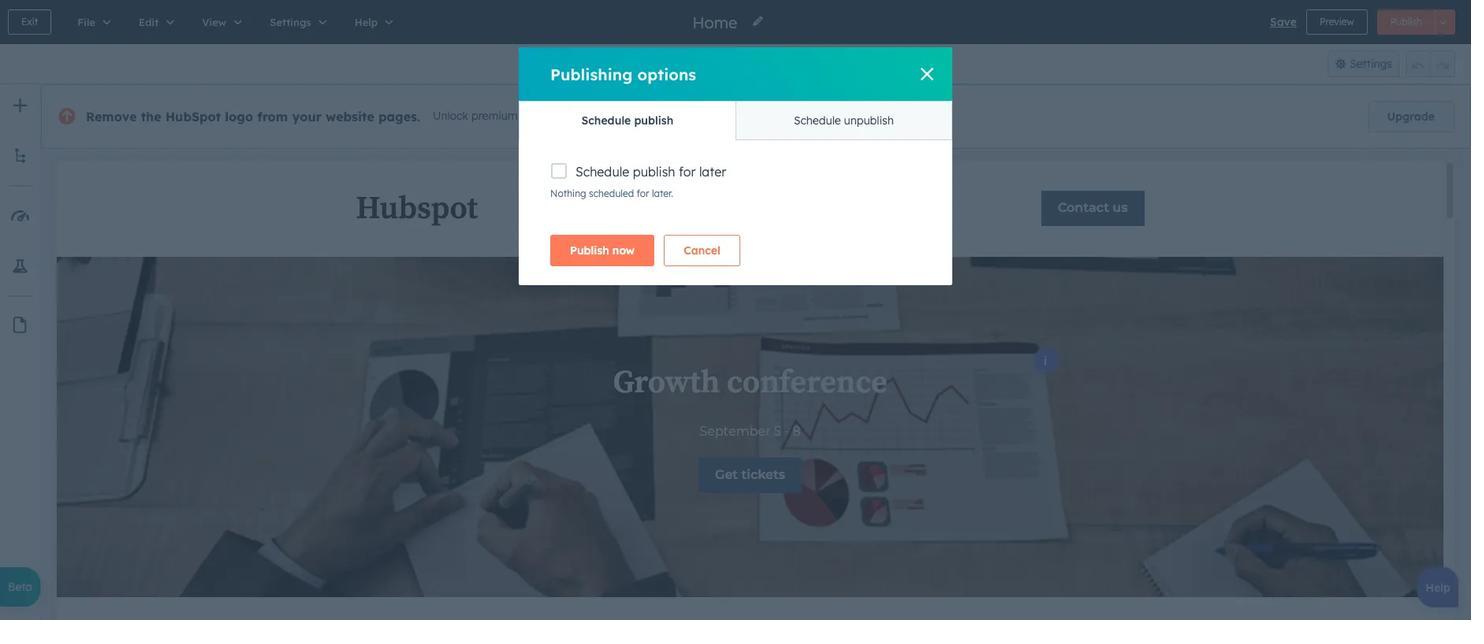 Task type: locate. For each thing, give the bounding box(es) containing it.
scheduled
[[589, 188, 634, 199]]

close image
[[921, 68, 934, 80]]

0 horizontal spatial for
[[637, 188, 649, 199]]

later
[[699, 164, 726, 180]]

publish up later.
[[633, 164, 675, 180]]

0 vertical spatial publish
[[1391, 16, 1423, 28]]

schedule for schedule unpublish
[[794, 114, 841, 128]]

1 horizontal spatial group
[[1406, 50, 1456, 77]]

schedule unpublish button
[[735, 102, 952, 140]]

0 horizontal spatial publish
[[570, 244, 609, 258]]

navigation
[[519, 101, 953, 140]]

1 horizontal spatial for
[[679, 164, 696, 180]]

website
[[326, 109, 374, 125]]

for left later
[[679, 164, 696, 180]]

group
[[701, 50, 763, 77], [1406, 50, 1456, 77]]

publishing options
[[550, 64, 696, 84]]

hubspot
[[165, 109, 221, 125]]

publish inside button
[[634, 114, 674, 128]]

exit link
[[8, 9, 51, 35]]

publish for schedule publish
[[634, 114, 674, 128]]

publish group
[[1377, 9, 1456, 35]]

suite
[[619, 109, 645, 123]]

1 vertical spatial for
[[637, 188, 649, 199]]

publish left now
[[570, 244, 609, 258]]

publish down the options
[[634, 114, 674, 128]]

for left later.
[[637, 188, 649, 199]]

group down publish group
[[1406, 50, 1456, 77]]

settings
[[1350, 57, 1393, 71]]

publish up 'settings'
[[1391, 16, 1423, 28]]

from
[[257, 109, 288, 125]]

1 horizontal spatial publish
[[1391, 16, 1423, 28]]

upgrade
[[1387, 110, 1435, 124]]

for
[[679, 164, 696, 180], [637, 188, 649, 199]]

publish
[[634, 114, 674, 128], [633, 164, 675, 180]]

remove
[[86, 109, 137, 125]]

0 horizontal spatial group
[[701, 50, 763, 77]]

unlock premium features with crm suite starter.
[[433, 109, 686, 123]]

publishing
[[550, 64, 633, 84]]

schedule
[[582, 114, 631, 128], [794, 114, 841, 128], [576, 164, 629, 180]]

0 vertical spatial publish
[[634, 114, 674, 128]]

group right the options
[[701, 50, 763, 77]]

beta button
[[0, 568, 40, 607]]

pages.
[[378, 109, 420, 125]]

1 vertical spatial publish
[[633, 164, 675, 180]]

None field
[[691, 11, 742, 33]]

save
[[1270, 15, 1297, 29]]

beta
[[8, 580, 32, 595]]

options
[[638, 64, 696, 84]]

publish inside button
[[1391, 16, 1423, 28]]

now
[[613, 244, 635, 258]]

2 group from the left
[[1406, 50, 1456, 77]]

crm
[[592, 109, 616, 123]]

publish
[[1391, 16, 1423, 28], [570, 244, 609, 258]]

settings button
[[1328, 50, 1400, 77]]

0 vertical spatial for
[[679, 164, 696, 180]]

schedule publish button
[[520, 102, 735, 140]]

your
[[292, 109, 322, 125]]

features
[[521, 109, 564, 123]]

remove the hubspot logo from your website pages.
[[86, 109, 420, 125]]

schedule for schedule publish for later
[[576, 164, 629, 180]]

publish inside button
[[570, 244, 609, 258]]

1 vertical spatial publish
[[570, 244, 609, 258]]



Task type: describe. For each thing, give the bounding box(es) containing it.
exit
[[21, 16, 38, 28]]

publish button
[[1377, 9, 1436, 35]]

schedule publish for later
[[576, 164, 726, 180]]

help
[[1426, 581, 1451, 595]]

schedule publish
[[582, 114, 674, 128]]

publishing options dialog
[[519, 47, 953, 285]]

publish now button
[[550, 235, 655, 267]]

for for publish
[[679, 164, 696, 180]]

schedule unpublish
[[794, 114, 894, 128]]

save button
[[1270, 13, 1297, 32]]

publish for schedule publish for later
[[633, 164, 675, 180]]

starter.
[[648, 109, 686, 123]]

preview
[[1320, 16, 1354, 28]]

upgrade link
[[1368, 101, 1455, 132]]

publish for publish now
[[570, 244, 609, 258]]

for for scheduled
[[637, 188, 649, 199]]

unlock
[[433, 109, 468, 123]]

publish now
[[570, 244, 635, 258]]

nothing
[[550, 188, 586, 199]]

1 group from the left
[[701, 50, 763, 77]]

navigation containing schedule publish
[[519, 101, 953, 140]]

cancel
[[684, 244, 721, 258]]

later.
[[652, 188, 673, 199]]

schedule for schedule publish
[[582, 114, 631, 128]]

nothing scheduled for later.
[[550, 188, 673, 199]]

with
[[567, 109, 589, 123]]

the
[[141, 109, 161, 125]]

cancel button
[[664, 235, 740, 267]]

logo
[[225, 109, 253, 125]]

premium
[[471, 109, 518, 123]]

preview button
[[1307, 9, 1368, 35]]

unpublish
[[844, 114, 894, 128]]

help link
[[1418, 568, 1459, 608]]

publish for publish
[[1391, 16, 1423, 28]]



Task type: vqa. For each thing, say whether or not it's contained in the screenshot.
MENU
no



